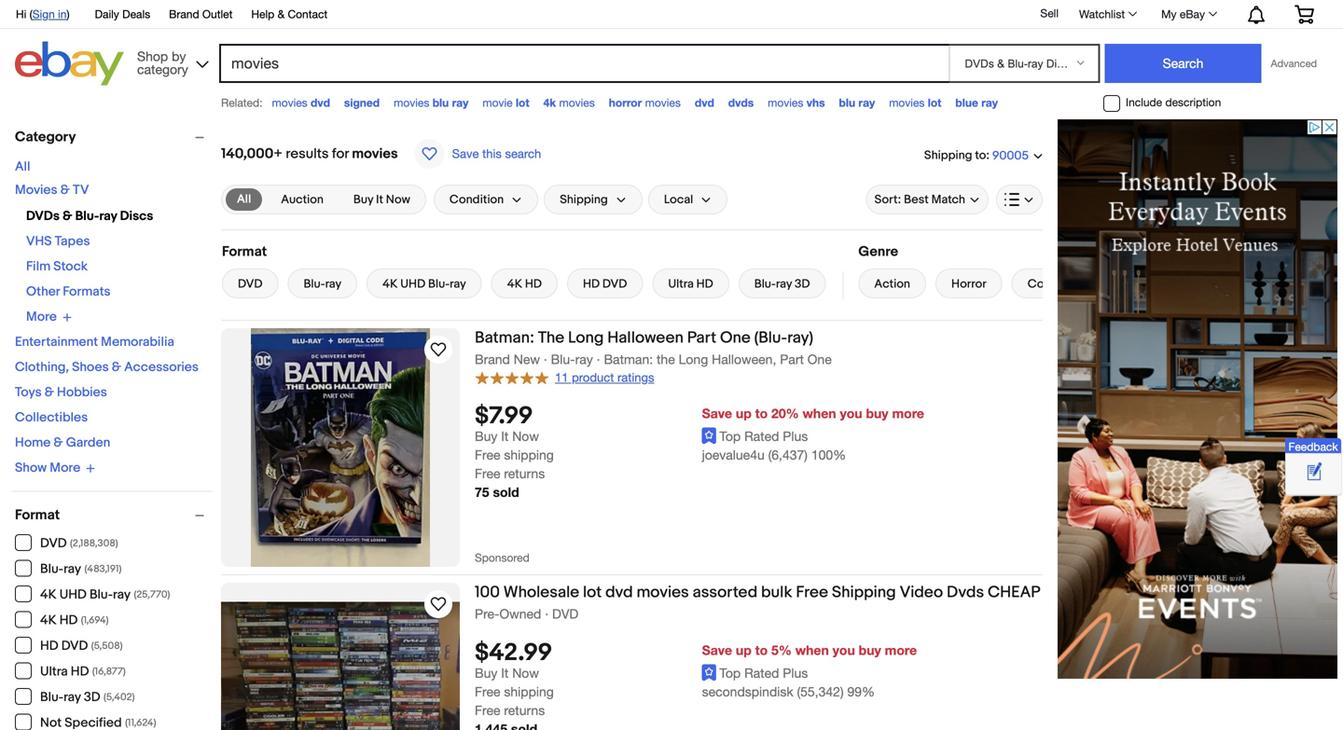 Task type: locate. For each thing, give the bounding box(es) containing it.
2 vertical spatial it
[[501, 666, 509, 681]]

1 up from the top
[[736, 406, 752, 421]]

(25,770)
[[134, 589, 170, 601]]

0 vertical spatial long
[[568, 328, 604, 348]]

2 vertical spatial to
[[755, 643, 768, 658]]

0 horizontal spatial shipping
[[560, 192, 608, 207]]

stock
[[53, 259, 88, 275]]

more inside save up to 5% when you buy more buy it now
[[885, 643, 917, 658]]

0 vertical spatial top
[[720, 429, 741, 444]]

you inside save up to 20% when you buy more buy it now
[[840, 406, 863, 421]]

0 horizontal spatial format
[[15, 507, 60, 524]]

1 vertical spatial part
[[780, 352, 804, 367]]

0 vertical spatial free shipping
[[475, 447, 554, 463]]

returns for $42.99
[[504, 703, 545, 719]]

buy it now
[[354, 192, 410, 207]]

100%
[[811, 447, 846, 463]]

top rated plus up secondspindisk
[[720, 666, 808, 681]]

140,000 + results for movies
[[221, 146, 398, 162]]

3d for blu-ray 3d (5,402)
[[84, 690, 100, 706]]

plus up (6,437)
[[783, 429, 808, 444]]

dvd left signed
[[311, 96, 330, 109]]

buy down pre- on the bottom left of page
[[475, 666, 498, 681]]

format down show
[[15, 507, 60, 524]]

dvds
[[947, 583, 984, 603]]

when
[[803, 406, 836, 421], [796, 643, 829, 658]]

0 vertical spatial part
[[687, 328, 717, 348]]

hd for ultra hd
[[697, 277, 713, 292]]

0 vertical spatial batman:
[[475, 328, 534, 348]]

1 free shipping from the top
[[475, 447, 554, 463]]

free shipping
[[475, 447, 554, 463], [475, 684, 554, 700]]

1 horizontal spatial lot
[[583, 583, 602, 603]]

now for $7.99
[[512, 429, 539, 444]]

hd left the (1,694) in the left of the page
[[59, 613, 78, 629]]

& right dvds
[[62, 209, 72, 224]]

save for $42.99
[[702, 643, 732, 658]]

0 vertical spatial returns
[[504, 466, 545, 481]]

up inside save up to 5% when you buy more buy it now
[[736, 643, 752, 658]]

lot for movies lot
[[928, 96, 942, 109]]

0 vertical spatial shipping
[[924, 148, 973, 163]]

1 vertical spatial buy
[[475, 429, 498, 444]]

movies right related:
[[272, 96, 308, 109]]

dvds & blu-ray discs vhs tapes film stock other formats
[[26, 209, 153, 300]]

related:
[[221, 96, 263, 109]]

hd
[[525, 277, 542, 292], [583, 277, 600, 292], [697, 277, 713, 292], [59, 613, 78, 629], [40, 639, 58, 654], [71, 664, 89, 680]]

part up halloween, at right
[[687, 328, 717, 348]]

0 vertical spatial up
[[736, 406, 752, 421]]

you up 100%
[[840, 406, 863, 421]]

formats
[[63, 284, 111, 300]]

3d up ray)
[[795, 277, 810, 292]]

all link up movies
[[15, 159, 30, 175]]

ultra down hd dvd (5,508) on the bottom of the page
[[40, 664, 68, 680]]

1 rated from the top
[[745, 429, 779, 444]]

99%
[[848, 684, 875, 700]]

buy right auction link
[[354, 192, 373, 207]]

& inside the 'dvds & blu-ray discs vhs tapes film stock other formats'
[[62, 209, 72, 224]]

1 vertical spatial returns
[[504, 703, 545, 719]]

0 vertical spatial more
[[892, 406, 924, 421]]

All selected text field
[[237, 191, 251, 208]]

my ebay link
[[1151, 3, 1226, 25]]

batman: the long halloween part one (blu-ray) heading
[[475, 328, 814, 348]]

1 horizontal spatial dvd
[[606, 583, 633, 603]]

2 horizontal spatial shipping
[[924, 148, 973, 163]]

buy up the 75
[[475, 429, 498, 444]]

4k up new
[[507, 277, 522, 292]]

(16,877)
[[92, 666, 126, 678]]

dvd left dvds link
[[695, 96, 714, 109]]

show more button
[[15, 460, 95, 476]]

save left "this"
[[452, 146, 479, 161]]

blu- left the 4k hd
[[428, 277, 450, 292]]

2 vertical spatial buy
[[475, 666, 498, 681]]

hi
[[16, 7, 26, 21]]

0 vertical spatial more
[[26, 309, 57, 325]]

ratings
[[618, 370, 654, 385]]

shipping inside 100 wholesale lot dvd movies assorted bulk free shipping video dvds cheap pre-owned · dvd
[[832, 583, 896, 603]]

0 vertical spatial rated
[[745, 429, 779, 444]]

movies blu ray
[[394, 96, 469, 109]]

4k up 4k hd (1,694)
[[40, 587, 57, 603]]

1 vertical spatial batman:
[[604, 352, 653, 367]]

wholesale
[[504, 583, 579, 603]]

brand outlet
[[169, 7, 233, 21]]

shipping inside shipping to : 90005
[[924, 148, 973, 163]]

help
[[251, 7, 275, 21]]

4k for 4k hd
[[507, 277, 522, 292]]

1 vertical spatial 3d
[[84, 690, 100, 706]]

rated up secondspindisk
[[745, 666, 779, 681]]

dvd link
[[695, 96, 714, 109]]

movies left "assorted"
[[637, 583, 689, 603]]

1 vertical spatial up
[[736, 643, 752, 658]]

free inside joevalue4u (6,437) 100% free returns 75 sold
[[475, 466, 500, 481]]

it for $7.99
[[501, 429, 509, 444]]

shipping left :
[[924, 148, 973, 163]]

up left 5%
[[736, 643, 752, 658]]

movies right horror
[[645, 96, 681, 109]]

shipping inside dropdown button
[[560, 192, 608, 207]]

hd right the 4k hd
[[583, 277, 600, 292]]

3d for blu-ray 3d
[[795, 277, 810, 292]]

0 horizontal spatial batman:
[[475, 328, 534, 348]]

plus down 5%
[[783, 666, 808, 681]]

it inside save up to 20% when you buy more buy it now
[[501, 429, 509, 444]]

1 vertical spatial save
[[702, 406, 732, 421]]

1 vertical spatial to
[[755, 406, 768, 421]]

dvd inside 100 wholesale lot dvd movies assorted bulk free shipping video dvds cheap pre-owned · dvd
[[552, 606, 579, 622]]

1 plus from the top
[[783, 429, 808, 444]]

4k for 4k hd (1,694)
[[40, 613, 57, 629]]

movie lot
[[483, 96, 530, 109]]

buy inside save up to 5% when you buy more buy it now
[[859, 643, 881, 658]]

format
[[222, 243, 267, 260], [15, 507, 60, 524]]

shipping
[[924, 148, 973, 163], [560, 192, 608, 207], [832, 583, 896, 603]]

buy right the 20%
[[866, 406, 889, 421]]

1 top rated plus from the top
[[720, 429, 808, 444]]

2 shipping from the top
[[504, 684, 554, 700]]

sign in link
[[32, 7, 67, 21]]

ray right the blue
[[982, 96, 998, 109]]

to left the 20%
[[755, 406, 768, 421]]

ray left (25,770)
[[113, 587, 131, 603]]

more down home & garden link
[[50, 460, 80, 476]]

buy it now link
[[342, 188, 422, 211]]

(
[[30, 7, 32, 21]]

1 top from the top
[[720, 429, 741, 444]]

0 horizontal spatial brand
[[169, 7, 199, 21]]

1 vertical spatial now
[[512, 429, 539, 444]]

to inside save up to 5% when you buy more buy it now
[[755, 643, 768, 658]]

movies lot
[[889, 96, 942, 109]]

1 vertical spatial more
[[885, 643, 917, 658]]

buy inside save up to 20% when you buy more buy it now
[[475, 429, 498, 444]]

to left 5%
[[755, 643, 768, 658]]

0 horizontal spatial 3d
[[84, 690, 100, 706]]

dvd
[[311, 96, 330, 109], [695, 96, 714, 109], [606, 583, 633, 603]]

1 horizontal spatial all link
[[226, 188, 262, 211]]

1 horizontal spatial batman:
[[604, 352, 653, 367]]

hd dvd link
[[567, 269, 643, 299]]

more down other
[[26, 309, 57, 325]]

0 vertical spatial plus
[[783, 429, 808, 444]]

now inside save up to 5% when you buy more buy it now
[[512, 666, 539, 681]]

rated up (6,437)
[[745, 429, 779, 444]]

ray up product
[[575, 352, 593, 367]]

dvds
[[728, 96, 754, 109]]

2 plus from the top
[[783, 666, 808, 681]]

1 vertical spatial one
[[808, 352, 832, 367]]

0 vertical spatial 3d
[[795, 277, 810, 292]]

2 up from the top
[[736, 643, 752, 658]]

1 horizontal spatial blu
[[839, 96, 856, 109]]

(11,624) link
[[15, 714, 156, 730]]

one down ray)
[[808, 352, 832, 367]]

lot right wholesale
[[583, 583, 602, 603]]

buy up "99%"
[[859, 643, 881, 658]]

shipping up hd dvd link
[[560, 192, 608, 207]]

more for $42.99
[[885, 643, 917, 658]]

now inside save up to 20% when you buy more buy it now
[[512, 429, 539, 444]]

4k for 4k uhd blu-ray (25,770)
[[40, 587, 57, 603]]

more inside save up to 20% when you buy more buy it now
[[892, 406, 924, 421]]

1 vertical spatial when
[[796, 643, 829, 658]]

to inside save up to 20% when you buy more buy it now
[[755, 406, 768, 421]]

now down owned
[[512, 666, 539, 681]]

2 vertical spatial shipping
[[832, 583, 896, 603]]

more button
[[26, 309, 72, 325]]

my
[[1162, 7, 1177, 21]]

joevalue4u
[[702, 447, 765, 463]]

uhd up 4k hd (1,694)
[[59, 587, 87, 603]]

auction
[[281, 192, 324, 207]]

1 vertical spatial it
[[501, 429, 509, 444]]

· up product
[[597, 352, 600, 367]]

0 vertical spatial to
[[975, 148, 986, 163]]

when inside save up to 20% when you buy more buy it now
[[803, 406, 836, 421]]

hd inside hd dvd link
[[583, 277, 600, 292]]

2 blu from the left
[[839, 96, 856, 109]]

advanced
[[1271, 57, 1317, 70]]

now up sold
[[512, 429, 539, 444]]

1 vertical spatial long
[[679, 352, 708, 367]]

hd down hd dvd (5,508) on the bottom of the page
[[71, 664, 89, 680]]

0 horizontal spatial lot
[[516, 96, 530, 109]]

brand left new
[[475, 352, 510, 367]]

(1,694)
[[81, 615, 109, 627]]

1 vertical spatial brand
[[475, 352, 510, 367]]

shipping down "$42.99"
[[504, 684, 554, 700]]

you for $42.99
[[833, 643, 855, 658]]

hd inside ultra hd link
[[697, 277, 713, 292]]

up left the 20%
[[736, 406, 752, 421]]

movies right 4k
[[559, 96, 595, 109]]

sold
[[493, 485, 519, 500]]

blu
[[433, 96, 449, 109], [839, 96, 856, 109]]

4k uhd blu-ray
[[383, 277, 466, 292]]

2 vertical spatial save
[[702, 643, 732, 658]]

up inside save up to 20% when you buy more buy it now
[[736, 406, 752, 421]]

1 horizontal spatial shipping
[[832, 583, 896, 603]]

lot right movie
[[516, 96, 530, 109]]

&
[[278, 7, 285, 21], [60, 182, 70, 198], [62, 209, 72, 224], [112, 360, 121, 375], [45, 385, 54, 401], [54, 435, 63, 451]]

1 vertical spatial you
[[833, 643, 855, 658]]

accessories
[[124, 360, 199, 375]]

ray)
[[787, 328, 814, 348]]

this
[[482, 146, 502, 161]]

hd for 4k hd
[[525, 277, 542, 292]]

to left 90005
[[975, 148, 986, 163]]

blu right vhs
[[839, 96, 856, 109]]

0 vertical spatial you
[[840, 406, 863, 421]]

when right 5%
[[796, 643, 829, 658]]

free shipping down "$42.99"
[[475, 684, 554, 700]]

lot for movie lot
[[516, 96, 530, 109]]

blu- down tv on the top left of page
[[75, 209, 99, 224]]

1 horizontal spatial ultra
[[668, 277, 694, 292]]

returns inside joevalue4u (6,437) 100% free returns 75 sold
[[504, 466, 545, 481]]

1 vertical spatial more
[[50, 460, 80, 476]]

all up movies
[[15, 159, 30, 175]]

blu- up (blu-
[[755, 277, 776, 292]]

1 vertical spatial uhd
[[59, 587, 87, 603]]

hd inside 4k hd link
[[525, 277, 542, 292]]

0 vertical spatial it
[[376, 192, 383, 207]]

top
[[720, 429, 741, 444], [720, 666, 741, 681]]

to
[[975, 148, 986, 163], [755, 406, 768, 421], [755, 643, 768, 658]]

1 vertical spatial top rated plus
[[720, 666, 808, 681]]

hd for 4k hd (1,694)
[[59, 613, 78, 629]]

best
[[904, 192, 929, 207]]

4k hd (1,694)
[[40, 613, 109, 629]]

1 horizontal spatial 3d
[[795, 277, 810, 292]]

top up joevalue4u
[[720, 429, 741, 444]]

2 top rated plus from the top
[[720, 666, 808, 681]]

0 vertical spatial shipping
[[504, 447, 554, 463]]

save up top rated plus image
[[702, 643, 732, 658]]

0 horizontal spatial one
[[720, 328, 751, 348]]

1 vertical spatial top
[[720, 666, 741, 681]]

all link down '140,000' at the left of the page
[[226, 188, 262, 211]]

1 horizontal spatial brand
[[475, 352, 510, 367]]

dvd up batman: the long halloween part one (blu-ray) heading
[[603, 277, 627, 292]]

2 free shipping from the top
[[475, 684, 554, 700]]

ray left 'discs'
[[99, 209, 117, 224]]

blu-
[[75, 209, 99, 224], [304, 277, 325, 292], [428, 277, 450, 292], [755, 277, 776, 292], [551, 352, 575, 367], [40, 562, 64, 577], [90, 587, 113, 603], [40, 690, 64, 706]]

brand left outlet
[[169, 7, 199, 21]]

it for $42.99
[[501, 666, 509, 681]]

other
[[26, 284, 60, 300]]

top rated plus up (6,437)
[[720, 429, 808, 444]]

main content
[[221, 119, 1092, 730]]

dvd down wholesale
[[552, 606, 579, 622]]

you
[[840, 406, 863, 421], [833, 643, 855, 658]]

1 horizontal spatial part
[[780, 352, 804, 367]]

none submit inside the shop by category banner
[[1105, 44, 1262, 83]]

0 vertical spatial save
[[452, 146, 479, 161]]

& inside account navigation
[[278, 7, 285, 21]]

(11,624)
[[123, 717, 156, 730]]

you inside save up to 5% when you buy more buy it now
[[833, 643, 855, 658]]

0 vertical spatial uhd
[[400, 277, 426, 292]]

· inside 100 wholesale lot dvd movies assorted bulk free shipping video dvds cheap pre-owned · dvd
[[545, 606, 549, 622]]

0 vertical spatial buy
[[866, 406, 889, 421]]

dvd right wholesale
[[606, 583, 633, 603]]

shipping for shipping
[[560, 192, 608, 207]]

more
[[26, 309, 57, 325], [50, 460, 80, 476]]

1 horizontal spatial long
[[679, 352, 708, 367]]

one up halloween, at right
[[720, 328, 751, 348]]

1 horizontal spatial one
[[808, 352, 832, 367]]

0 vertical spatial brand
[[169, 7, 199, 21]]

ray left the 4k hd
[[450, 277, 466, 292]]

0 vertical spatial all link
[[15, 159, 30, 175]]

batman: up new
[[475, 328, 534, 348]]

lot
[[516, 96, 530, 109], [928, 96, 942, 109], [583, 583, 602, 603]]

buy inside save up to 5% when you buy more buy it now
[[475, 666, 498, 681]]

4k
[[383, 277, 398, 292], [507, 277, 522, 292], [40, 587, 57, 603], [40, 613, 57, 629]]

feedback
[[1289, 440, 1338, 453]]

movies left vhs
[[768, 96, 804, 109]]

0 vertical spatial now
[[386, 192, 410, 207]]

bulk
[[761, 583, 792, 603]]

ray
[[452, 96, 469, 109], [859, 96, 875, 109], [982, 96, 998, 109], [99, 209, 117, 224], [325, 277, 342, 292], [450, 277, 466, 292], [776, 277, 792, 292], [575, 352, 593, 367], [64, 562, 81, 577], [113, 587, 131, 603], [64, 690, 81, 706]]

include
[[1126, 96, 1163, 109]]

top rated plus image
[[702, 665, 717, 682]]

0 horizontal spatial part
[[687, 328, 717, 348]]

blu- inside the 'dvds & blu-ray discs vhs tapes film stock other formats'
[[75, 209, 99, 224]]

0 vertical spatial format
[[222, 243, 267, 260]]

contact
[[288, 7, 328, 21]]

1 vertical spatial all
[[237, 192, 251, 207]]

0 horizontal spatial uhd
[[59, 587, 87, 603]]

100
[[475, 583, 500, 603]]

blu-ray
[[304, 277, 342, 292]]

1 shipping from the top
[[504, 447, 554, 463]]

0 horizontal spatial blu
[[433, 96, 449, 109]]

batman:
[[475, 328, 534, 348], [604, 352, 653, 367]]

0 horizontal spatial ultra
[[40, 664, 68, 680]]

hd up the
[[525, 277, 542, 292]]

1 horizontal spatial uhd
[[400, 277, 426, 292]]

0 vertical spatial top rated plus
[[720, 429, 808, 444]]

4k up hd dvd (5,508) on the bottom of the page
[[40, 613, 57, 629]]

1 horizontal spatial format
[[222, 243, 267, 260]]

save inside save up to 20% when you buy more buy it now
[[702, 406, 732, 421]]

hd for ultra hd (16,877)
[[71, 664, 89, 680]]

it inside save up to 5% when you buy more buy it now
[[501, 666, 509, 681]]

daily deals
[[95, 7, 150, 21]]

2 vertical spatial now
[[512, 666, 539, 681]]

1 vertical spatial buy
[[859, 643, 881, 658]]

2 horizontal spatial lot
[[928, 96, 942, 109]]

it down owned
[[501, 666, 509, 681]]

0 vertical spatial buy
[[354, 192, 373, 207]]

1 vertical spatial rated
[[745, 666, 779, 681]]

1 vertical spatial format
[[15, 507, 60, 524]]

· down wholesale
[[545, 606, 549, 622]]

save up top rated plus icon
[[702, 406, 732, 421]]

(55,342)
[[797, 684, 844, 700]]

now left condition
[[386, 192, 410, 207]]

1 vertical spatial plus
[[783, 666, 808, 681]]

the
[[657, 352, 675, 367]]

sort: best match
[[875, 192, 966, 207]]

entertainment
[[15, 334, 98, 350]]

free inside secondspindisk (55,342) 99% free returns
[[475, 703, 500, 719]]

& right toys
[[45, 385, 54, 401]]

4k right blu-ray
[[383, 277, 398, 292]]

4k hd link
[[491, 269, 558, 299]]

returns inside secondspindisk (55,342) 99% free returns
[[504, 703, 545, 719]]

0 vertical spatial ultra
[[668, 277, 694, 292]]

top rated plus image
[[702, 428, 717, 444]]

2 top from the top
[[720, 666, 741, 681]]

when inside save up to 5% when you buy more buy it now
[[796, 643, 829, 658]]

0 horizontal spatial all
[[15, 159, 30, 175]]

1 returns from the top
[[504, 466, 545, 481]]

free shipping up sold
[[475, 447, 554, 463]]

buy inside save up to 20% when you buy more buy it now
[[866, 406, 889, 421]]

blu left movie
[[433, 96, 449, 109]]

4k movies
[[544, 96, 595, 109]]

movies right for
[[352, 146, 398, 162]]

vhs
[[26, 234, 52, 250]]

2 rated from the top
[[745, 666, 779, 681]]

1 vertical spatial free shipping
[[475, 684, 554, 700]]

format up dvd link at top left
[[222, 243, 267, 260]]

· right new
[[544, 352, 547, 367]]

local
[[664, 192, 693, 207]]

genre
[[859, 243, 898, 260]]

assorted
[[693, 583, 758, 603]]

more
[[892, 406, 924, 421], [885, 643, 917, 658]]

& right help
[[278, 7, 285, 21]]

returns down "$42.99"
[[504, 703, 545, 719]]

daily
[[95, 7, 119, 21]]

ultra hd
[[668, 277, 713, 292]]

None submit
[[1105, 44, 1262, 83]]

returns up sold
[[504, 466, 545, 481]]

1 vertical spatial shipping
[[560, 192, 608, 207]]

category
[[137, 62, 188, 77]]

2 returns from the top
[[504, 703, 545, 719]]

top rated plus
[[720, 429, 808, 444], [720, 666, 808, 681]]

1 vertical spatial shipping
[[504, 684, 554, 700]]

0 vertical spatial when
[[803, 406, 836, 421]]

save inside button
[[452, 146, 479, 161]]

save inside save up to 5% when you buy more buy it now
[[702, 643, 732, 658]]

brand inside account navigation
[[169, 7, 199, 21]]

shipping up sold
[[504, 447, 554, 463]]

blu-ray 3d (5,402)
[[40, 690, 135, 706]]

1 vertical spatial ultra
[[40, 664, 68, 680]]



Task type: describe. For each thing, give the bounding box(es) containing it.
dvd inside 100 wholesale lot dvd movies assorted bulk free shipping video dvds cheap pre-owned · dvd
[[606, 583, 633, 603]]

blu- down 'dvd (2,188,308)'
[[40, 562, 64, 577]]

horror
[[609, 96, 642, 109]]

plus for $7.99
[[783, 429, 808, 444]]

film
[[26, 259, 51, 275]]

rated for $42.99
[[745, 666, 779, 681]]

halloween,
[[712, 352, 777, 367]]

auction link
[[270, 188, 335, 211]]

owned
[[500, 606, 541, 622]]

dvd up blu-ray (483,191)
[[40, 536, 67, 552]]

dvd left blu-ray
[[238, 277, 263, 292]]

toys
[[15, 385, 42, 401]]

blu-ray link
[[288, 269, 357, 299]]

to inside shipping to : 90005
[[975, 148, 986, 163]]

2 horizontal spatial dvd
[[695, 96, 714, 109]]

sort: best match button
[[866, 185, 989, 215]]

buy for $42.99
[[475, 666, 498, 681]]

$42.99
[[475, 639, 552, 668]]

lot inside 100 wholesale lot dvd movies assorted bulk free shipping video dvds cheap pre-owned · dvd
[[583, 583, 602, 603]]

1 horizontal spatial all
[[237, 192, 251, 207]]

ray down ultra hd (16,877)
[[64, 690, 81, 706]]

(5,508)
[[91, 640, 123, 653]]

blu- inside batman: the long halloween part one (blu-ray) brand new · blu-ray · batman: the long halloween, part one
[[551, 352, 575, 367]]

movies inside 100 wholesale lot dvd movies assorted bulk free shipping video dvds cheap pre-owned · dvd
[[637, 583, 689, 603]]

horror link
[[936, 269, 1003, 299]]

hd dvd (5,508)
[[40, 639, 123, 654]]

shipping for $7.99
[[504, 447, 554, 463]]

5%
[[772, 643, 792, 658]]

your shopping cart image
[[1294, 5, 1315, 24]]

top rated plus for $42.99
[[720, 666, 808, 681]]

ray inside batman: the long halloween part one (blu-ray) brand new · blu-ray · batman: the long halloween, part one
[[575, 352, 593, 367]]

top for $7.99
[[720, 429, 741, 444]]

dvd down 4k hd (1,694)
[[61, 639, 88, 654]]

category
[[15, 129, 76, 146]]

11 product ratings
[[555, 370, 654, 385]]

movie
[[483, 96, 513, 109]]

hd down 4k hd (1,694)
[[40, 639, 58, 654]]

plus for $42.99
[[783, 666, 808, 681]]

free shipping for $42.99
[[475, 684, 554, 700]]

top rated plus for $7.99
[[720, 429, 808, 444]]

discs
[[120, 209, 153, 224]]

& left tv on the top left of page
[[60, 182, 70, 198]]

4k for 4k uhd blu-ray
[[383, 277, 398, 292]]

+
[[274, 146, 283, 162]]

movies & tv link
[[15, 182, 89, 198]]

ultra for ultra hd
[[668, 277, 694, 292]]

to for $7.99
[[755, 406, 768, 421]]

collectibles link
[[15, 410, 88, 426]]

tv
[[73, 182, 89, 198]]

ray up (blu-
[[776, 277, 792, 292]]

0 horizontal spatial all link
[[15, 159, 30, 175]]

uhd for 4k uhd blu-ray (25,770)
[[59, 587, 87, 603]]

up for $7.99
[[736, 406, 752, 421]]

4k uhd blu-ray link
[[367, 269, 482, 299]]

match
[[932, 192, 966, 207]]

1 vertical spatial all link
[[226, 188, 262, 211]]

blu- right dvd link at top left
[[304, 277, 325, 292]]

ray right dvd link at top left
[[325, 277, 342, 292]]

& right shoes on the left
[[112, 360, 121, 375]]

:
[[986, 148, 990, 163]]

1 blu from the left
[[433, 96, 449, 109]]

sell
[[1041, 7, 1059, 20]]

shipping for shipping to : 90005
[[924, 148, 973, 163]]

ultra hd (16,877)
[[40, 664, 126, 680]]

blu ray
[[839, 96, 875, 109]]

brand inside batman: the long halloween part one (blu-ray) brand new · blu-ray · batman: the long halloween, part one
[[475, 352, 510, 367]]

100 wholesale lot dvd movies assorted bulk free shipping video dvds cheap image
[[221, 602, 460, 730]]

blue ray
[[956, 96, 998, 109]]

more for $7.99
[[892, 406, 924, 421]]

hd dvd
[[583, 277, 627, 292]]

condition button
[[434, 185, 538, 215]]

Search for anything text field
[[222, 46, 945, 81]]

include description
[[1126, 96, 1221, 109]]

returns for $7.99
[[504, 466, 545, 481]]

$7.99
[[475, 402, 533, 431]]

now for $42.99
[[512, 666, 539, 681]]

shipping for $42.99
[[504, 684, 554, 700]]

buy for $7.99
[[475, 429, 498, 444]]

movies dvd
[[272, 96, 330, 109]]

deals
[[122, 7, 150, 21]]

(6,437)
[[768, 447, 808, 463]]

free inside 100 wholesale lot dvd movies assorted bulk free shipping video dvds cheap pre-owned · dvd
[[796, 583, 828, 603]]

shop
[[137, 49, 168, 64]]

vhs tapes link
[[26, 234, 90, 250]]

0 horizontal spatial dvd
[[311, 96, 330, 109]]

you for $7.99
[[840, 406, 863, 421]]

90005
[[992, 149, 1029, 163]]

75
[[475, 485, 489, 500]]

shoes
[[72, 360, 109, 375]]

collectibles
[[15, 410, 88, 426]]

outlet
[[202, 7, 233, 21]]

other formats link
[[26, 284, 111, 300]]

rated for $7.99
[[745, 429, 779, 444]]

signed link
[[344, 96, 380, 109]]

tapes
[[55, 234, 90, 250]]

pre-
[[475, 606, 500, 622]]

free shipping for $7.99
[[475, 447, 554, 463]]

advanced link
[[1262, 45, 1327, 82]]

ultra hd link
[[652, 269, 729, 299]]

shipping button
[[544, 185, 643, 215]]

buy for $7.99
[[866, 406, 889, 421]]

when for $42.99
[[796, 643, 829, 658]]

ebay
[[1180, 7, 1205, 21]]

up for $42.99
[[736, 643, 752, 658]]

toys & hobbies link
[[15, 385, 107, 401]]

ultra for ultra hd (16,877)
[[40, 664, 68, 680]]

batman: the long halloween part one (blu-ray) brand new · blu-ray · batman: the long halloween, part one
[[475, 328, 832, 367]]

100 wholesale lot dvd movies assorted bulk free shipping video dvds cheap link
[[475, 583, 1043, 606]]

0 vertical spatial all
[[15, 159, 30, 175]]

horror
[[952, 277, 987, 292]]

blu- down ultra hd (16,877)
[[40, 690, 64, 706]]

shop by category banner
[[6, 0, 1328, 90]]

blu- down (483,191)
[[90, 587, 113, 603]]

& up show more button
[[54, 435, 63, 451]]

listing options selector. list view selected. image
[[1005, 192, 1035, 207]]

movies right signed
[[394, 96, 429, 109]]

by
[[172, 49, 186, 64]]

save for $7.99
[[702, 406, 732, 421]]

movies right blu ray
[[889, 96, 925, 109]]

advertisement region
[[1058, 119, 1338, 679]]

signed
[[344, 96, 380, 109]]

format button
[[15, 507, 213, 524]]

blu-ray 3d link
[[739, 269, 826, 299]]

ray left movies lot
[[859, 96, 875, 109]]

save this search button
[[409, 138, 547, 170]]

batman: the long halloween part one (blu-ray) image
[[251, 328, 430, 567]]

help & contact link
[[251, 5, 328, 25]]

shop by category
[[137, 49, 188, 77]]

0 vertical spatial one
[[720, 328, 751, 348]]

blu-ray 3d
[[755, 277, 810, 292]]

main content containing $7.99
[[221, 119, 1092, 730]]

11
[[555, 370, 569, 385]]

ray inside the 'dvds & blu-ray discs vhs tapes film stock other formats'
[[99, 209, 117, 224]]

account navigation
[[6, 0, 1328, 29]]

dvds link
[[728, 96, 754, 109]]

100 wholesale lot dvd movies assorted bulk free shipping video dvds cheap heading
[[475, 583, 1041, 603]]

help & contact
[[251, 7, 328, 21]]

for
[[332, 146, 349, 162]]

top for $42.99
[[720, 666, 741, 681]]

home
[[15, 435, 51, 451]]

ray left movie
[[452, 96, 469, 109]]

comedy link
[[1012, 269, 1091, 299]]

garden
[[66, 435, 110, 451]]

to for $42.99
[[755, 643, 768, 658]]

when for $7.99
[[803, 406, 836, 421]]

ray down 'dvd (2,188,308)'
[[64, 562, 81, 577]]

sell link
[[1032, 7, 1067, 20]]

batman: the long halloween part one (blu-ray) link
[[475, 328, 1043, 351]]

buy for $42.99
[[859, 643, 881, 658]]

entertainment memorabilia clothing, shoes & accessories toys & hobbies collectibles home & garden
[[15, 334, 199, 451]]

uhd for 4k uhd blu-ray
[[400, 277, 426, 292]]

0 horizontal spatial long
[[568, 328, 604, 348]]

movies
[[15, 182, 57, 198]]

joevalue4u (6,437) 100% free returns 75 sold
[[475, 447, 846, 500]]

entertainment memorabilia link
[[15, 334, 174, 350]]

clothing,
[[15, 360, 69, 375]]

dvd (2,188,308)
[[40, 536, 118, 552]]



Task type: vqa. For each thing, say whether or not it's contained in the screenshot.


